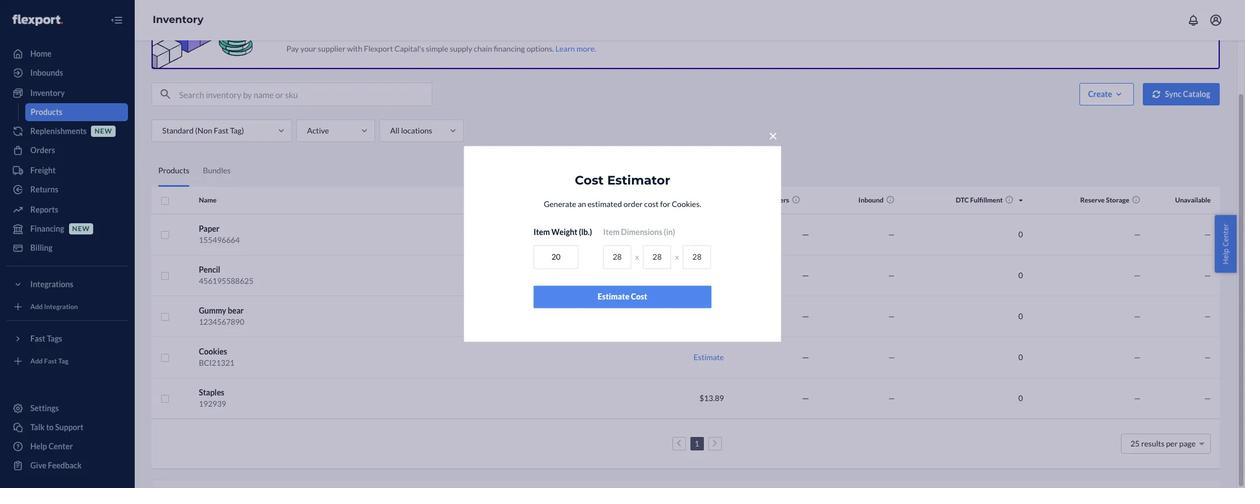 Task type: vqa. For each thing, say whether or not it's contained in the screenshot.
options.
yes



Task type: describe. For each thing, give the bounding box(es) containing it.
square image for paper
[[161, 231, 170, 240]]

× button
[[765, 124, 781, 145]]

paper
[[199, 224, 220, 233]]

L text field
[[603, 246, 631, 269]]

settings link
[[7, 400, 128, 418]]

add for add integration
[[30, 303, 43, 311]]

add integration link
[[7, 298, 128, 316]]

orders link
[[7, 141, 128, 159]]

0 for 456195588625
[[1019, 270, 1023, 280]]

paper 155496664
[[199, 224, 240, 244]]

bear
[[228, 306, 244, 315]]

fee
[[702, 196, 713, 204]]

returns
[[30, 185, 58, 194]]

active
[[307, 126, 329, 135]]

capital's
[[395, 44, 424, 53]]

25 results per page
[[1131, 439, 1196, 448]]

estimator
[[607, 173, 670, 188]]

help center inside button
[[1221, 224, 1231, 265]]

0 for bci21321
[[1019, 352, 1023, 362]]

reports link
[[7, 201, 128, 219]]

standard (non fast tag)
[[162, 126, 244, 135]]

― for bci21321
[[802, 352, 809, 362]]

0 horizontal spatial products
[[31, 107, 62, 117]]

pencil 456195588625
[[199, 265, 254, 285]]

weight
[[551, 228, 577, 237]]

an
[[578, 200, 586, 209]]

generate
[[544, 200, 576, 209]]

reserve storage
[[1080, 196, 1129, 204]]

tag
[[58, 357, 68, 366]]

(non
[[195, 126, 212, 135]]

dtc
[[956, 196, 969, 204]]

25 results per page option
[[1131, 439, 1196, 448]]

all
[[390, 126, 400, 135]]

supplier
[[318, 44, 346, 53]]

new for financing
[[72, 225, 90, 233]]

more
[[577, 44, 595, 53]]

0 for 1234567890
[[1019, 311, 1023, 321]]

integrations button
[[7, 276, 128, 294]]

item dimensions (in)
[[603, 228, 675, 237]]

pay your supplier with flexport capital's simple supply chain financing options. learn more .
[[286, 44, 596, 53]]

returns link
[[7, 181, 128, 199]]

1 vertical spatial center
[[49, 442, 73, 451]]

1234567890
[[199, 317, 244, 326]]

×
[[769, 126, 778, 145]]

0 horizontal spatial inventory
[[30, 88, 65, 98]]

all locations
[[390, 126, 432, 135]]

estimate link for 1234567890
[[694, 311, 724, 321]]

billing
[[30, 243, 53, 253]]

chain
[[474, 44, 492, 53]]

with
[[347, 44, 362, 53]]

estimate for estimate cost
[[598, 292, 630, 302]]

cost
[[644, 200, 659, 209]]

flexport
[[364, 44, 393, 53]]

flexport logo image
[[12, 14, 63, 26]]

1 vertical spatial inventory link
[[7, 84, 128, 102]]

155496664
[[199, 235, 240, 244]]

dtc fulfillment
[[956, 196, 1003, 204]]

catalog
[[1183, 89, 1210, 99]]

per
[[1166, 439, 1178, 448]]

1 square image from the top
[[161, 196, 170, 205]]

0 for 155496664
[[1019, 229, 1023, 239]]

― for 1234567890
[[802, 311, 809, 321]]

sync catalog button
[[1143, 83, 1220, 106]]

1 vertical spatial products
[[158, 165, 189, 175]]

create button
[[1080, 83, 1134, 106]]

center inside button
[[1221, 224, 1231, 247]]

help inside button
[[1221, 249, 1231, 265]]

storage
[[1106, 196, 1129, 204]]

locations
[[401, 126, 432, 135]]

0 for 192939
[[1019, 393, 1023, 403]]

× document
[[464, 124, 781, 342]]

support
[[55, 423, 83, 432]]

financing
[[30, 224, 64, 234]]

sync alt image
[[1153, 90, 1161, 98]]

.
[[595, 44, 596, 53]]

estimate for estimate link for 1234567890
[[694, 311, 724, 321]]

estimated
[[588, 200, 622, 209]]

estimate link for bci21321
[[694, 352, 724, 362]]

learn more link
[[556, 44, 595, 53]]

gummy bear 1234567890
[[199, 306, 244, 326]]

square image for staples
[[161, 395, 170, 404]]

simple
[[426, 44, 448, 53]]

add fast tag
[[30, 357, 68, 366]]

bci21321
[[199, 358, 235, 367]]

give
[[30, 461, 46, 470]]

cookies bci21321
[[199, 347, 235, 367]]

chevron left image
[[677, 440, 681, 448]]

1 link
[[692, 439, 702, 448]]

financing
[[494, 44, 525, 53]]

1 vertical spatial orders
[[768, 196, 789, 204]]

tag)
[[230, 126, 244, 135]]

freight link
[[7, 162, 128, 180]]

1 x from the left
[[635, 252, 639, 262]]

1 vertical spatial help center
[[30, 442, 73, 451]]

give feedback button
[[7, 457, 128, 475]]

2 fulfillment from the left
[[970, 196, 1003, 204]]



Task type: locate. For each thing, give the bounding box(es) containing it.
square image
[[161, 196, 170, 205], [161, 231, 170, 240], [161, 313, 170, 322], [161, 395, 170, 404]]

create
[[1088, 89, 1112, 99]]

W text field
[[643, 246, 671, 269]]

staples
[[199, 388, 224, 397]]

0 horizontal spatial help center
[[30, 442, 73, 451]]

item weight (lb.)
[[534, 228, 592, 237]]

add fast tag link
[[7, 353, 128, 371]]

1 horizontal spatial help center
[[1221, 224, 1231, 265]]

x left h text box
[[675, 252, 679, 262]]

1 vertical spatial cost
[[631, 292, 647, 302]]

inbounds
[[30, 68, 63, 77]]

feedback
[[48, 461, 82, 470]]

fast
[[214, 126, 228, 135], [44, 357, 57, 366]]

bundles
[[203, 165, 231, 175]]

x right l text field
[[635, 252, 639, 262]]

give feedback
[[30, 461, 82, 470]]

products link
[[25, 103, 128, 121]]

cost inside button
[[631, 292, 647, 302]]

1 fulfillment from the left
[[668, 196, 701, 204]]

0 horizontal spatial inventory link
[[7, 84, 128, 102]]

― for 456195588625
[[802, 270, 809, 280]]

1 horizontal spatial inventory link
[[153, 14, 204, 26]]

square image for 456195588625
[[161, 272, 170, 281]]

0 vertical spatial fast
[[214, 126, 228, 135]]

fulfillment fee
[[668, 196, 713, 204]]

5 0 from the top
[[1019, 393, 1023, 403]]

0 vertical spatial help center
[[1221, 224, 1231, 265]]

3 square image from the top
[[161, 313, 170, 322]]

square image for bci21321
[[161, 354, 170, 363]]

square image left paper
[[161, 231, 170, 240]]

talk to support
[[30, 423, 83, 432]]

1 horizontal spatial orders
[[768, 196, 789, 204]]

1 horizontal spatial inventory
[[153, 14, 204, 26]]

chevron right image
[[713, 440, 717, 448]]

sync catalog
[[1165, 89, 1210, 99]]

options.
[[527, 44, 554, 53]]

192939
[[199, 399, 226, 408]]

integration
[[44, 303, 78, 311]]

2 vertical spatial estimate
[[694, 352, 724, 362]]

orders
[[30, 145, 55, 155], [768, 196, 789, 204]]

square image left name
[[161, 196, 170, 205]]

add
[[30, 303, 43, 311], [30, 357, 43, 366]]

1 horizontal spatial cost
[[631, 292, 647, 302]]

inbounds link
[[7, 64, 128, 82]]

0 vertical spatial add
[[30, 303, 43, 311]]

1 vertical spatial inventory
[[30, 88, 65, 98]]

cost up an
[[575, 173, 604, 188]]

close navigation image
[[110, 13, 124, 27]]

square image left cookies
[[161, 354, 170, 363]]

add left integration
[[30, 303, 43, 311]]

(lb.)
[[579, 228, 592, 237]]

0 vertical spatial inventory link
[[153, 14, 204, 26]]

learn
[[556, 44, 575, 53]]

0 vertical spatial square image
[[161, 272, 170, 281]]

help center
[[1221, 224, 1231, 265], [30, 442, 73, 451]]

1 add from the top
[[30, 303, 43, 311]]

0 horizontal spatial cost
[[575, 173, 604, 188]]

0 vertical spatial estimate link
[[694, 311, 724, 321]]

1 0 from the top
[[1019, 229, 1023, 239]]

fast left tag
[[44, 357, 57, 366]]

1 horizontal spatial new
[[95, 127, 112, 136]]

1 vertical spatial new
[[72, 225, 90, 233]]

2 ― from the top
[[802, 270, 809, 280]]

add for add fast tag
[[30, 357, 43, 366]]

1
[[695, 439, 699, 448]]

square image left staples at the left
[[161, 395, 170, 404]]

for
[[660, 200, 670, 209]]

2 0 from the top
[[1019, 270, 1023, 280]]

settings
[[30, 404, 59, 413]]

gummy
[[199, 306, 226, 315]]

sync
[[1165, 89, 1182, 99]]

home link
[[7, 45, 128, 63]]

results
[[1141, 439, 1165, 448]]

0 vertical spatial inventory
[[153, 14, 204, 26]]

talk
[[30, 423, 45, 432]]

0 vertical spatial center
[[1221, 224, 1231, 247]]

item up l text field
[[603, 228, 620, 237]]

new for replenishments
[[95, 127, 112, 136]]

supply
[[450, 44, 472, 53]]

2 square image from the top
[[161, 231, 170, 240]]

1 vertical spatial help
[[30, 442, 47, 451]]

x
[[635, 252, 639, 262], [675, 252, 679, 262]]

0 horizontal spatial new
[[72, 225, 90, 233]]

1 horizontal spatial center
[[1221, 224, 1231, 247]]

2 add from the top
[[30, 357, 43, 366]]

5 ― from the top
[[802, 393, 809, 403]]

30d orders
[[755, 196, 789, 204]]

new
[[95, 127, 112, 136], [72, 225, 90, 233]]

cookies.
[[672, 200, 701, 209]]

― for 155496664
[[802, 229, 809, 239]]

center
[[1221, 224, 1231, 247], [49, 442, 73, 451]]

square image left the 'gummy'
[[161, 313, 170, 322]]

3 0 from the top
[[1019, 311, 1023, 321]]

2 square image from the top
[[161, 354, 170, 363]]

fulfillment left fee
[[668, 196, 701, 204]]

1 vertical spatial add
[[30, 357, 43, 366]]

4 0 from the top
[[1019, 352, 1023, 362]]

estimate link
[[694, 311, 724, 321], [694, 352, 724, 362]]

1 ― from the top
[[802, 229, 809, 239]]

estimate cost button
[[534, 286, 712, 309]]

1 vertical spatial fast
[[44, 357, 57, 366]]

page
[[1179, 439, 1196, 448]]

square image left 'pencil'
[[161, 272, 170, 281]]

30d
[[755, 196, 767, 204]]

new down the reports link
[[72, 225, 90, 233]]

0 horizontal spatial item
[[534, 228, 550, 237]]

dimensions
[[621, 228, 662, 237]]

standard
[[162, 126, 194, 135]]

estimate for bci21321's estimate link
[[694, 352, 724, 362]]

to
[[46, 423, 54, 432]]

cost down w text field
[[631, 292, 647, 302]]

freight
[[30, 166, 56, 175]]

estimate
[[598, 292, 630, 302], [694, 311, 724, 321], [694, 352, 724, 362]]

item left weight
[[534, 228, 550, 237]]

orders inside "orders" link
[[30, 145, 55, 155]]

― for 192939
[[802, 393, 809, 403]]

2 estimate link from the top
[[694, 352, 724, 362]]

products
[[31, 107, 62, 117], [158, 165, 189, 175]]

orders right 30d
[[768, 196, 789, 204]]

generate an estimated order cost for cookies.
[[544, 200, 701, 209]]

2 x from the left
[[675, 252, 679, 262]]

unavailable
[[1175, 196, 1211, 204]]

2 item from the left
[[603, 228, 620, 237]]

inbound
[[859, 196, 884, 204]]

talk to support link
[[7, 419, 128, 437]]

4 ― from the top
[[802, 352, 809, 362]]

Search inventory by name or sku text field
[[179, 83, 432, 106]]

item
[[534, 228, 550, 237], [603, 228, 620, 237]]

new down products link
[[95, 127, 112, 136]]

1 vertical spatial estimate
[[694, 311, 724, 321]]

home
[[30, 49, 52, 58]]

1 horizontal spatial x
[[675, 252, 679, 262]]

1 horizontal spatial fulfillment
[[970, 196, 1003, 204]]

4 square image from the top
[[161, 395, 170, 404]]

add integration
[[30, 303, 78, 311]]

0 vertical spatial cost
[[575, 173, 604, 188]]

reserve
[[1080, 196, 1105, 204]]

billing link
[[7, 239, 128, 257]]

1 horizontal spatial products
[[158, 165, 189, 175]]

1 vertical spatial estimate link
[[694, 352, 724, 362]]

0 horizontal spatial fulfillment
[[668, 196, 701, 204]]

1 vertical spatial square image
[[161, 354, 170, 363]]

square image for gummy
[[161, 313, 170, 322]]

estimate cost
[[598, 292, 647, 302]]

0 horizontal spatial center
[[49, 442, 73, 451]]

―
[[802, 229, 809, 239], [802, 270, 809, 280], [802, 311, 809, 321], [802, 352, 809, 362], [802, 393, 809, 403]]

estimate inside button
[[598, 292, 630, 302]]

square image
[[161, 272, 170, 281], [161, 354, 170, 363]]

fulfillment right dtc
[[970, 196, 1003, 204]]

0 horizontal spatial x
[[635, 252, 639, 262]]

1 estimate link from the top
[[694, 311, 724, 321]]

add left tag
[[30, 357, 43, 366]]

1 item from the left
[[534, 228, 550, 237]]

0 vertical spatial new
[[95, 127, 112, 136]]

cost
[[575, 173, 604, 188], [631, 292, 647, 302]]

pay
[[286, 44, 299, 53]]

help center button
[[1215, 215, 1237, 273]]

reports
[[30, 205, 58, 214]]

0 vertical spatial help
[[1221, 249, 1231, 265]]

3 ― from the top
[[802, 311, 809, 321]]

products down 'standard'
[[158, 165, 189, 175]]

fast left tag)
[[214, 126, 228, 135]]

0 horizontal spatial fast
[[44, 357, 57, 366]]

orders up freight
[[30, 145, 55, 155]]

1 horizontal spatial item
[[603, 228, 620, 237]]

(in)
[[664, 228, 675, 237]]

replenishments
[[30, 126, 87, 136]]

order
[[624, 200, 643, 209]]

products up replenishments
[[31, 107, 62, 117]]

inventory link
[[153, 14, 204, 26], [7, 84, 128, 102]]

name
[[199, 196, 217, 204]]

0 vertical spatial orders
[[30, 145, 55, 155]]

0 horizontal spatial help
[[30, 442, 47, 451]]

1 horizontal spatial help
[[1221, 249, 1231, 265]]

1 square image from the top
[[161, 272, 170, 281]]

1 horizontal spatial fast
[[214, 126, 228, 135]]

456195588625
[[199, 276, 254, 285]]

0 vertical spatial products
[[31, 107, 62, 117]]

0 horizontal spatial orders
[[30, 145, 55, 155]]

cost estimator
[[575, 173, 670, 188]]

item for item weight (lb.)
[[534, 228, 550, 237]]

$13.89
[[700, 393, 724, 403]]

Weight text field
[[534, 246, 579, 269]]

integrations
[[30, 280, 73, 289]]

item for item dimensions (in)
[[603, 228, 620, 237]]

0 vertical spatial estimate
[[598, 292, 630, 302]]

H text field
[[683, 246, 711, 269]]



